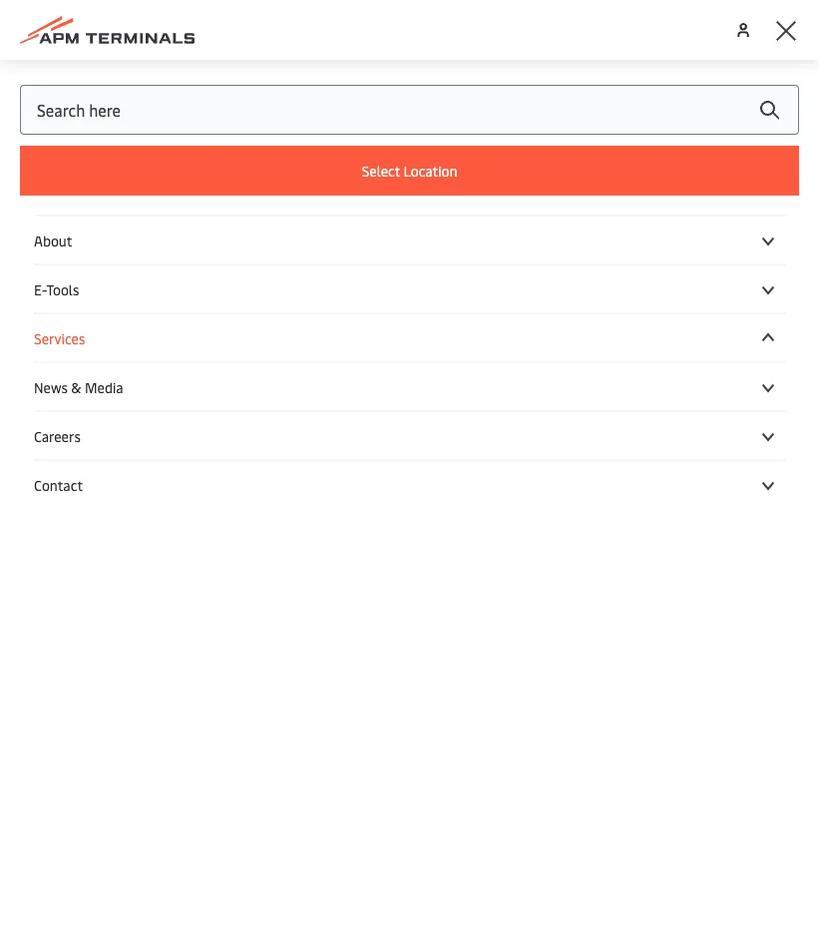 Task type: describe. For each thing, give the bounding box(es) containing it.
location
[[404, 161, 458, 180]]

about
[[34, 231, 72, 250]]

tools
[[46, 280, 79, 299]]

quay & marine
[[32, 486, 408, 564]]

select location
[[362, 161, 458, 180]]

about button
[[34, 231, 786, 250]]

quay
[[32, 486, 159, 564]]

& for news
[[71, 378, 82, 396]]

global
[[47, 424, 88, 443]]

contact button
[[34, 475, 786, 494]]

services
[[34, 329, 85, 348]]

select
[[362, 161, 401, 180]]



Task type: vqa. For each thing, say whether or not it's contained in the screenshot.
Services
yes



Task type: locate. For each thing, give the bounding box(es) containing it.
1 vertical spatial &
[[173, 486, 215, 564]]

e-
[[34, 280, 46, 299]]

e-tools
[[34, 280, 79, 299]]

home
[[91, 424, 128, 443]]

1 horizontal spatial &
[[173, 486, 215, 564]]

<
[[37, 424, 44, 443]]

e-tools button
[[34, 280, 786, 299]]

& right the quay
[[173, 486, 215, 564]]

& right news
[[71, 378, 82, 396]]

None submit
[[740, 85, 800, 135]]

&
[[71, 378, 82, 396], [173, 486, 215, 564]]

0 vertical spatial &
[[71, 378, 82, 396]]

Global search search field
[[20, 85, 800, 135]]

news & media button
[[34, 378, 786, 396]]

global home link
[[47, 424, 128, 443]]

< global home
[[37, 424, 128, 443]]

contact
[[34, 475, 83, 494]]

0 horizontal spatial &
[[71, 378, 82, 396]]

barge services at apm terminals image
[[0, 60, 820, 419]]

marine
[[230, 486, 408, 564]]

news & media
[[34, 378, 124, 396]]

select location button
[[20, 146, 800, 196]]

media
[[85, 378, 124, 396]]

news
[[34, 378, 68, 396]]

& for quay
[[173, 486, 215, 564]]

careers button
[[34, 426, 786, 445]]

services button
[[34, 329, 786, 348]]

careers
[[34, 426, 81, 445]]



